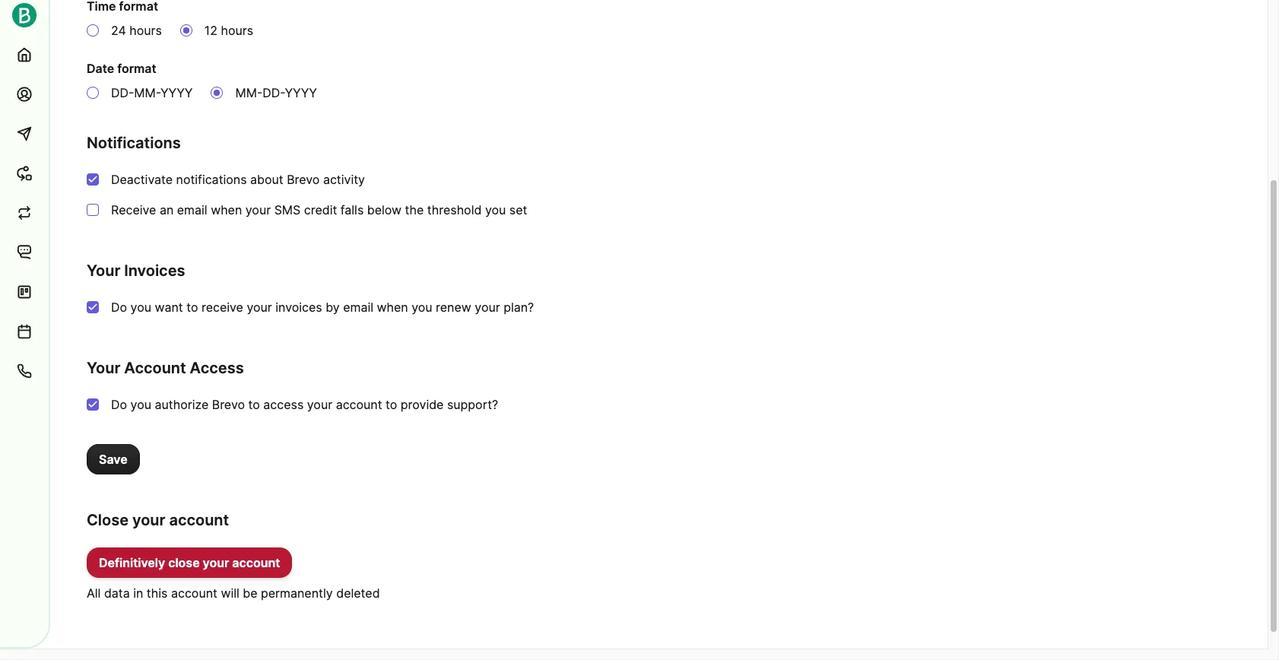 Task type: describe. For each thing, give the bounding box(es) containing it.
all
[[87, 586, 101, 601]]

you down account
[[130, 397, 151, 412]]

yyyy for mm-
[[160, 85, 193, 100]]

definitively close your account button
[[87, 548, 292, 578]]

receive
[[111, 202, 156, 217]]

your inside button
[[203, 555, 229, 570]]

date
[[87, 61, 114, 76]]

1 mm- from the left
[[134, 85, 160, 100]]

0 horizontal spatial when
[[211, 202, 242, 217]]

account down definitively close your account
[[171, 586, 217, 601]]

you left renew
[[412, 300, 432, 315]]

by
[[326, 300, 340, 315]]

1 dd- from the left
[[111, 85, 134, 100]]

hours for 12 hours
[[221, 23, 253, 38]]

yyyy for dd-
[[285, 85, 317, 100]]

your account access
[[87, 359, 244, 377]]

account
[[124, 359, 186, 377]]

deleted
[[336, 586, 380, 601]]

save
[[99, 452, 128, 467]]

24
[[111, 23, 126, 38]]

12
[[204, 23, 217, 38]]

2 mm- from the left
[[235, 85, 263, 100]]

receive
[[201, 300, 243, 315]]

data
[[104, 586, 130, 601]]

do you authorize brevo to access your account to provide support?
[[111, 397, 498, 412]]

be
[[243, 586, 257, 601]]

mm-dd-yyyy
[[235, 85, 317, 100]]

you left 'set'
[[485, 202, 506, 217]]

plan?
[[504, 300, 534, 315]]

brevo for notifications
[[287, 172, 320, 187]]

save button
[[87, 444, 140, 475]]

do you want to receive your invoices by email when you renew your plan?
[[111, 300, 534, 315]]

notifications
[[176, 172, 247, 187]]

2 horizontal spatial to
[[386, 397, 397, 412]]

deactivate
[[111, 172, 173, 187]]

permanently
[[261, 586, 333, 601]]

renew
[[436, 300, 471, 315]]

close
[[87, 511, 129, 529]]

an
[[160, 202, 174, 217]]

close
[[168, 555, 200, 570]]

brevo for your account access
[[212, 397, 245, 412]]

close your account
[[87, 511, 229, 529]]

access
[[190, 359, 244, 377]]

want
[[155, 300, 183, 315]]

below
[[367, 202, 402, 217]]

invoices
[[276, 300, 322, 315]]

1 horizontal spatial email
[[343, 300, 373, 315]]

provide
[[401, 397, 444, 412]]



Task type: locate. For each thing, give the bounding box(es) containing it.
when
[[211, 202, 242, 217], [377, 300, 408, 315]]

when down deactivate notifications about brevo activity
[[211, 202, 242, 217]]

do down account
[[111, 397, 127, 412]]

email right "by" on the top of the page
[[343, 300, 373, 315]]

0 vertical spatial brevo
[[287, 172, 320, 187]]

hours for 24 hours
[[129, 23, 162, 38]]

email
[[177, 202, 207, 217], [343, 300, 373, 315]]

dd-
[[111, 85, 134, 100], [263, 85, 285, 100]]

do
[[111, 300, 127, 315], [111, 397, 127, 412]]

1 hours from the left
[[129, 23, 162, 38]]

set
[[509, 202, 527, 217]]

0 horizontal spatial yyyy
[[160, 85, 193, 100]]

falls
[[341, 202, 364, 217]]

hours right 24
[[129, 23, 162, 38]]

activity
[[323, 172, 365, 187]]

0 vertical spatial do
[[111, 300, 127, 315]]

1 horizontal spatial when
[[377, 300, 408, 315]]

do for invoices
[[111, 300, 127, 315]]

0 horizontal spatial brevo
[[212, 397, 245, 412]]

1 horizontal spatial to
[[248, 397, 260, 412]]

definitively close your account
[[99, 555, 280, 570]]

2 do from the top
[[111, 397, 127, 412]]

to
[[186, 300, 198, 315], [248, 397, 260, 412], [386, 397, 397, 412]]

account
[[336, 397, 382, 412], [169, 511, 229, 529], [232, 555, 280, 570], [171, 586, 217, 601]]

hours
[[129, 23, 162, 38], [221, 23, 253, 38]]

2 hours from the left
[[221, 23, 253, 38]]

format
[[117, 61, 156, 76]]

you left want
[[130, 300, 151, 315]]

24 hours
[[111, 23, 162, 38]]

your for your invoices
[[87, 262, 120, 280]]

1 vertical spatial brevo
[[212, 397, 245, 412]]

brevo down access
[[212, 397, 245, 412]]

1 yyyy from the left
[[160, 85, 193, 100]]

0 horizontal spatial email
[[177, 202, 207, 217]]

when right "by" on the top of the page
[[377, 300, 408, 315]]

1 vertical spatial your
[[87, 359, 120, 377]]

authorize
[[155, 397, 209, 412]]

1 vertical spatial email
[[343, 300, 373, 315]]

mm-
[[134, 85, 160, 100], [235, 85, 263, 100]]

1 horizontal spatial hours
[[221, 23, 253, 38]]

definitively
[[99, 555, 165, 570]]

to right want
[[186, 300, 198, 315]]

receive an email when your sms credit falls below the threshold you set
[[111, 202, 527, 217]]

invoices
[[124, 262, 185, 280]]

in
[[133, 586, 143, 601]]

email right an
[[177, 202, 207, 217]]

support?
[[447, 397, 498, 412]]

12 hours
[[204, 23, 253, 38]]

0 horizontal spatial dd-
[[111, 85, 134, 100]]

credit
[[304, 202, 337, 217]]

1 your from the top
[[87, 262, 120, 280]]

1 vertical spatial when
[[377, 300, 408, 315]]

account up definitively close your account
[[169, 511, 229, 529]]

0 vertical spatial email
[[177, 202, 207, 217]]

to left provide
[[386, 397, 397, 412]]

your
[[245, 202, 271, 217], [247, 300, 272, 315], [475, 300, 500, 315], [307, 397, 332, 412], [132, 511, 165, 529], [203, 555, 229, 570]]

do down your invoices
[[111, 300, 127, 315]]

dd-mm-yyyy
[[111, 85, 193, 100]]

2 your from the top
[[87, 359, 120, 377]]

the
[[405, 202, 424, 217]]

your invoices
[[87, 262, 185, 280]]

date format
[[87, 61, 156, 76]]

account inside button
[[232, 555, 280, 570]]

your left invoices
[[87, 262, 120, 280]]

2 dd- from the left
[[263, 85, 285, 100]]

threshold
[[427, 202, 482, 217]]

0 horizontal spatial hours
[[129, 23, 162, 38]]

1 vertical spatial do
[[111, 397, 127, 412]]

deactivate notifications about brevo activity
[[111, 172, 365, 187]]

mm- down format
[[134, 85, 160, 100]]

access
[[263, 397, 304, 412]]

0 horizontal spatial mm-
[[134, 85, 160, 100]]

account up be
[[232, 555, 280, 570]]

will
[[221, 586, 239, 601]]

yyyy
[[160, 85, 193, 100], [285, 85, 317, 100]]

brevo up sms at the left
[[287, 172, 320, 187]]

0 vertical spatial your
[[87, 262, 120, 280]]

your for your account access
[[87, 359, 120, 377]]

1 horizontal spatial yyyy
[[285, 85, 317, 100]]

1 do from the top
[[111, 300, 127, 315]]

this
[[147, 586, 168, 601]]

1 horizontal spatial brevo
[[287, 172, 320, 187]]

all data in this account will be permanently deleted
[[87, 586, 380, 601]]

1 horizontal spatial mm-
[[235, 85, 263, 100]]

to left access
[[248, 397, 260, 412]]

brevo
[[287, 172, 320, 187], [212, 397, 245, 412]]

hours right '12'
[[221, 23, 253, 38]]

about
[[250, 172, 283, 187]]

0 vertical spatial when
[[211, 202, 242, 217]]

2 yyyy from the left
[[285, 85, 317, 100]]

you
[[485, 202, 506, 217], [130, 300, 151, 315], [412, 300, 432, 315], [130, 397, 151, 412]]

your left account
[[87, 359, 120, 377]]

mm- down 12 hours
[[235, 85, 263, 100]]

1 horizontal spatial dd-
[[263, 85, 285, 100]]

0 horizontal spatial to
[[186, 300, 198, 315]]

notifications
[[87, 134, 181, 152]]

account left provide
[[336, 397, 382, 412]]

your
[[87, 262, 120, 280], [87, 359, 120, 377]]

do for account
[[111, 397, 127, 412]]

sms
[[274, 202, 301, 217]]



Task type: vqa. For each thing, say whether or not it's contained in the screenshot.
Marketing to the bottom
no



